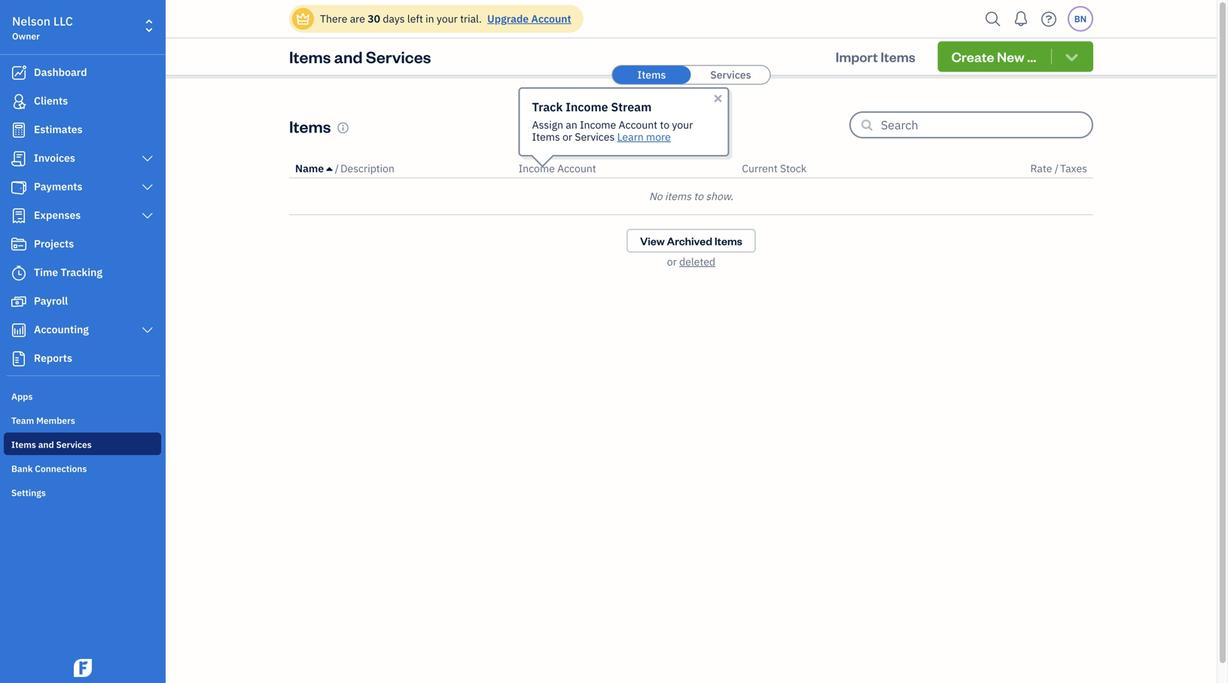Task type: locate. For each thing, give the bounding box(es) containing it.
/ right rate
[[1055, 162, 1059, 175]]

0 horizontal spatial items and services
[[11, 439, 92, 451]]

services up bank connections link
[[56, 439, 92, 451]]

there are 30 days left in your trial. upgrade account
[[320, 12, 571, 26]]

report image
[[10, 352, 28, 367]]

deleted link
[[679, 255, 716, 269]]

payment image
[[10, 180, 28, 195]]

items left an
[[532, 130, 560, 144]]

items and services up bank connections
[[11, 439, 92, 451]]

caretup image
[[326, 163, 332, 175]]

items and services
[[289, 46, 431, 67], [11, 439, 92, 451]]

0 vertical spatial or
[[563, 130, 572, 144]]

1 horizontal spatial to
[[694, 189, 703, 203]]

timer image
[[10, 266, 28, 281]]

0 horizontal spatial /
[[335, 162, 339, 175]]

chevron large down image up expenses link
[[141, 181, 154, 194]]

days
[[383, 12, 405, 26]]

left
[[407, 12, 423, 26]]

your
[[437, 12, 458, 26], [672, 118, 693, 132]]

no items to show.
[[649, 189, 734, 203]]

chevron large down image up reports link
[[141, 325, 154, 337]]

track income stream
[[532, 99, 652, 115]]

account inside assign an income account to your items or services
[[619, 118, 658, 132]]

0 vertical spatial your
[[437, 12, 458, 26]]

and down team members
[[38, 439, 54, 451]]

upgrade
[[487, 12, 529, 26]]

services
[[366, 46, 431, 67], [710, 68, 751, 82], [575, 130, 615, 144], [56, 439, 92, 451]]

income
[[566, 99, 608, 115], [580, 118, 616, 132], [519, 162, 555, 175]]

time tracking link
[[4, 260, 161, 287]]

1 horizontal spatial /
[[1055, 162, 1059, 175]]

notifications image
[[1009, 4, 1033, 34]]

client image
[[10, 94, 28, 109]]

close image
[[712, 93, 724, 105]]

dashboard image
[[10, 66, 28, 81]]

clients
[[34, 94, 68, 108]]

accounting
[[34, 323, 89, 337]]

and
[[334, 46, 363, 67], [38, 439, 54, 451]]

account down stream
[[619, 118, 658, 132]]

income up an
[[566, 99, 608, 115]]

0 horizontal spatial your
[[437, 12, 458, 26]]

members
[[36, 415, 75, 427]]

1 vertical spatial income
[[580, 118, 616, 132]]

1 vertical spatial items and services
[[11, 439, 92, 451]]

services down track income stream
[[575, 130, 615, 144]]

2 vertical spatial income
[[519, 162, 555, 175]]

in
[[426, 12, 434, 26]]

1 vertical spatial your
[[672, 118, 693, 132]]

bank connections link
[[4, 457, 161, 480]]

chart image
[[10, 323, 28, 338]]

and down the are
[[334, 46, 363, 67]]

track
[[532, 99, 563, 115]]

invoice image
[[10, 151, 28, 166]]

your right in
[[437, 12, 458, 26]]

services down the days
[[366, 46, 431, 67]]

items
[[665, 189, 691, 203]]

/ right caretup icon
[[335, 162, 339, 175]]

projects link
[[4, 231, 161, 258]]

and inside 'main' element
[[38, 439, 54, 451]]

nelson
[[12, 13, 51, 29]]

estimates
[[34, 122, 83, 136]]

income down track income stream
[[580, 118, 616, 132]]

name
[[295, 162, 324, 175]]

to
[[660, 118, 670, 132], [694, 189, 703, 203]]

are
[[350, 12, 365, 26]]

1 horizontal spatial items and services
[[289, 46, 431, 67]]

1 vertical spatial account
[[619, 118, 658, 132]]

view
[[640, 234, 665, 248]]

items
[[289, 46, 331, 67], [881, 48, 916, 65], [638, 68, 666, 82], [289, 116, 331, 137], [532, 130, 560, 144], [715, 234, 743, 248], [11, 439, 36, 451]]

chevron large down image inside accounting link
[[141, 325, 154, 337]]

items and services inside 'main' element
[[11, 439, 92, 451]]

1 horizontal spatial or
[[667, 255, 677, 269]]

0 vertical spatial and
[[334, 46, 363, 67]]

items inside 'main' element
[[11, 439, 36, 451]]

estimates link
[[4, 117, 161, 144]]

30
[[368, 12, 380, 26]]

estimate image
[[10, 123, 28, 138]]

2 chevron large down image from the top
[[141, 181, 154, 194]]

or up income account
[[563, 130, 572, 144]]

your right the more
[[672, 118, 693, 132]]

project image
[[10, 237, 28, 252]]

items down team
[[11, 439, 36, 451]]

/
[[335, 162, 339, 175], [1055, 162, 1059, 175]]

settings
[[11, 487, 46, 499]]

reports link
[[4, 346, 161, 373]]

items up deleted
[[715, 234, 743, 248]]

chevron large down image
[[141, 153, 154, 165], [141, 181, 154, 194], [141, 210, 154, 222], [141, 325, 154, 337]]

1 horizontal spatial and
[[334, 46, 363, 67]]

account down an
[[557, 162, 596, 175]]

account right upgrade
[[531, 12, 571, 26]]

create new … button
[[938, 41, 1094, 72]]

1 vertical spatial or
[[667, 255, 677, 269]]

1 / from the left
[[335, 162, 339, 175]]

bn button
[[1068, 6, 1094, 32]]

1 horizontal spatial your
[[672, 118, 693, 132]]

items right import
[[881, 48, 916, 65]]

rate link
[[1031, 162, 1055, 175]]

no
[[649, 189, 662, 203]]

1 vertical spatial to
[[694, 189, 703, 203]]

freshbooks image
[[71, 660, 95, 678]]

llc
[[53, 13, 73, 29]]

services link
[[692, 66, 770, 84]]

team members
[[11, 415, 75, 427]]

chevron large down image inside invoices link
[[141, 153, 154, 165]]

items inside assign an income account to your items or services
[[532, 130, 560, 144]]

0 horizontal spatial and
[[38, 439, 54, 451]]

chevrondown image
[[1063, 49, 1081, 64]]

chevron large down image down payments link on the left top of the page
[[141, 210, 154, 222]]

3 chevron large down image from the top
[[141, 210, 154, 222]]

owner
[[12, 30, 40, 42]]

services inside 'main' element
[[56, 439, 92, 451]]

create
[[952, 48, 994, 66]]

expense image
[[10, 209, 28, 224]]

create new …
[[952, 48, 1037, 66]]

0 vertical spatial to
[[660, 118, 670, 132]]

2 / from the left
[[1055, 162, 1059, 175]]

0 horizontal spatial or
[[563, 130, 572, 144]]

bn
[[1074, 13, 1087, 25]]

deleted
[[679, 255, 716, 269]]

items and services down the are
[[289, 46, 431, 67]]

to right 'learn'
[[660, 118, 670, 132]]

or left deleted link
[[667, 255, 677, 269]]

chevron large down image inside payments link
[[141, 181, 154, 194]]

chevron large down image up payments link on the left top of the page
[[141, 153, 154, 165]]

income down assign at the left of page
[[519, 162, 555, 175]]

projects
[[34, 237, 74, 251]]

0 horizontal spatial to
[[660, 118, 670, 132]]

4 chevron large down image from the top
[[141, 325, 154, 337]]

1 vertical spatial and
[[38, 439, 54, 451]]

dashboard
[[34, 65, 87, 79]]

search image
[[981, 8, 1005, 31]]

upgrade account link
[[484, 12, 571, 26]]

services up close image
[[710, 68, 751, 82]]

or
[[563, 130, 572, 144], [667, 255, 677, 269]]

1 chevron large down image from the top
[[141, 153, 154, 165]]

reports
[[34, 351, 72, 365]]

chevron large down image inside expenses link
[[141, 210, 154, 222]]

view archived items link
[[627, 229, 756, 253]]

to right the items
[[694, 189, 703, 203]]

new
[[997, 48, 1025, 66]]



Task type: vqa. For each thing, say whether or not it's contained in the screenshot.
Settings
yes



Task type: describe. For each thing, give the bounding box(es) containing it.
items and services link
[[4, 433, 161, 456]]

items up stream
[[638, 68, 666, 82]]

team members link
[[4, 409, 161, 432]]

invoices
[[34, 151, 75, 165]]

services inside assign an income account to your items or services
[[575, 130, 615, 144]]

current stock
[[742, 162, 807, 175]]

income account link
[[519, 162, 596, 175]]

…
[[1027, 48, 1037, 66]]

current stock link
[[742, 162, 807, 175]]

income account
[[519, 162, 596, 175]]

assign
[[532, 118, 563, 132]]

trial.
[[460, 12, 482, 26]]

tracking
[[61, 265, 102, 279]]

current
[[742, 162, 778, 175]]

import
[[836, 48, 878, 65]]

items down crown icon
[[289, 46, 331, 67]]

show.
[[706, 189, 734, 203]]

Search text field
[[881, 113, 1092, 137]]

archived
[[667, 234, 712, 248]]

stream
[[611, 99, 652, 115]]

2 vertical spatial account
[[557, 162, 596, 175]]

items left info image
[[289, 116, 331, 137]]

expenses
[[34, 208, 81, 222]]

learn more
[[617, 130, 671, 144]]

chevron large down image for invoices
[[141, 153, 154, 165]]

chevron large down image for payments
[[141, 181, 154, 194]]

bank
[[11, 463, 33, 475]]

description
[[340, 162, 395, 175]]

0 vertical spatial income
[[566, 99, 608, 115]]

to inside assign an income account to your items or services
[[660, 118, 670, 132]]

learn more link
[[617, 130, 671, 144]]

items inside 'button'
[[881, 48, 916, 65]]

payments link
[[4, 174, 161, 201]]

chevron large down image for expenses
[[141, 210, 154, 222]]

an
[[566, 118, 577, 132]]

dashboard link
[[4, 59, 161, 87]]

description link
[[340, 162, 395, 175]]

0 vertical spatial items and services
[[289, 46, 431, 67]]

import items
[[836, 48, 916, 65]]

expenses link
[[4, 203, 161, 230]]

time tracking
[[34, 265, 102, 279]]

more
[[646, 130, 671, 144]]

accounting link
[[4, 317, 161, 344]]

settings link
[[4, 481, 161, 504]]

your inside assign an income account to your items or services
[[672, 118, 693, 132]]

learn
[[617, 130, 644, 144]]

rate / taxes
[[1031, 162, 1087, 175]]

rate
[[1031, 162, 1052, 175]]

payroll
[[34, 294, 68, 308]]

time
[[34, 265, 58, 279]]

chevron large down image for accounting
[[141, 325, 154, 337]]

payments
[[34, 180, 82, 194]]

connections
[[35, 463, 87, 475]]

money image
[[10, 294, 28, 310]]

main element
[[0, 0, 203, 684]]

name link
[[295, 162, 335, 175]]

items link
[[613, 66, 691, 84]]

apps
[[11, 391, 33, 403]]

invoices link
[[4, 145, 161, 172]]

apps link
[[4, 385, 161, 407]]

go to help image
[[1037, 8, 1061, 31]]

info image
[[337, 122, 349, 134]]

stock
[[780, 162, 807, 175]]

assign an income account to your items or services
[[532, 118, 693, 144]]

there
[[320, 12, 347, 26]]

nelson llc owner
[[12, 13, 73, 42]]

create new … button
[[938, 41, 1094, 72]]

payroll link
[[4, 288, 161, 316]]

team
[[11, 415, 34, 427]]

bank connections
[[11, 463, 87, 475]]

import items button
[[822, 42, 929, 72]]

or inside assign an income account to your items or services
[[563, 130, 572, 144]]

clients link
[[4, 88, 161, 115]]

crown image
[[295, 11, 311, 27]]

view archived items or deleted
[[640, 234, 743, 269]]

or inside view archived items or deleted
[[667, 255, 677, 269]]

0 vertical spatial account
[[531, 12, 571, 26]]

income inside assign an income account to your items or services
[[580, 118, 616, 132]]

taxes
[[1060, 162, 1087, 175]]

items inside view archived items or deleted
[[715, 234, 743, 248]]



